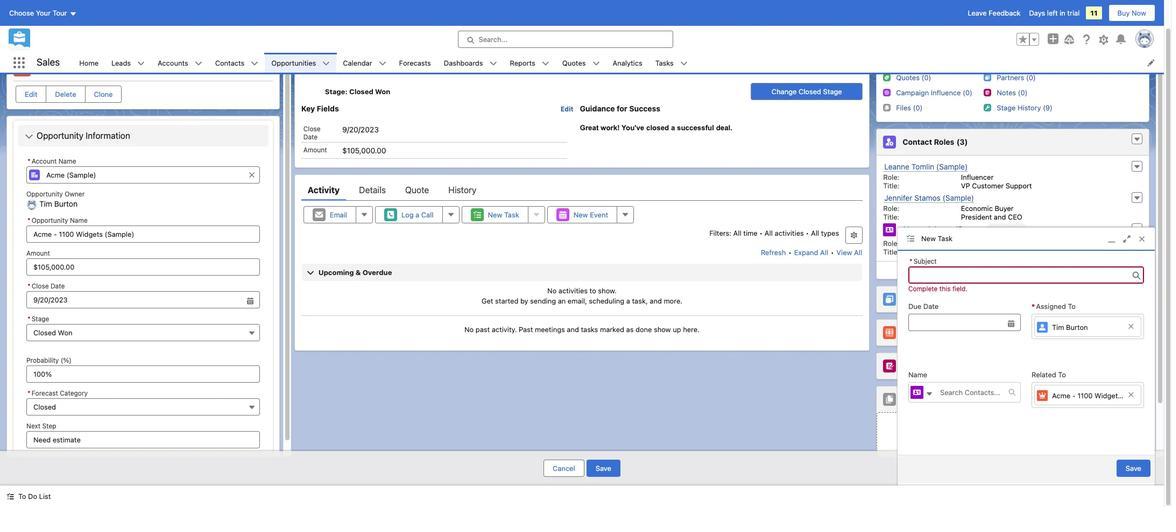 Task type: describe. For each thing, give the bounding box(es) containing it.
closed inside "* stage closed won"
[[33, 329, 56, 337]]

president and ceo
[[962, 213, 1023, 221]]

acme - 1100 widgets (sample) link
[[1035, 385, 1154, 405]]

text default image inside accounts list item
[[195, 60, 202, 67]]

new inside dialog
[[922, 234, 937, 243]]

list
[[39, 492, 51, 501]]

key
[[301, 104, 315, 113]]

text default image inside dashboards list item
[[490, 60, 497, 67]]

leads list item
[[105, 53, 151, 73]]

Amount text field
[[26, 259, 260, 276]]

Acme (Sample) text field
[[26, 166, 260, 184]]

as
[[627, 325, 634, 334]]

text default image inside tasks "list item"
[[681, 60, 688, 67]]

howard jones (sample) link
[[904, 225, 987, 234]]

email
[[330, 210, 347, 219]]

stage up "fields"
[[325, 87, 345, 96]]

no past activity. past meetings and tasks marked as done show up here.
[[465, 325, 700, 334]]

text default image inside to do list button
[[6, 493, 14, 500]]

feedback
[[989, 9, 1021, 17]]

new task button
[[462, 206, 529, 223]]

expand
[[795, 248, 819, 257]]

Name text field
[[934, 383, 1009, 402]]

contact roles element
[[877, 129, 1150, 280]]

1 horizontal spatial edit
[[561, 105, 574, 113]]

customer
[[973, 181, 1005, 190]]

for
[[617, 104, 628, 113]]

this
[[940, 285, 951, 293]]

choose your tour
[[9, 9, 67, 17]]

name inside "new task" dialog
[[909, 370, 928, 379]]

leads
[[111, 58, 131, 67]]

date for close date
[[304, 133, 318, 141]]

activity
[[308, 185, 340, 195]]

do
[[28, 492, 37, 501]]

files (0)
[[897, 103, 923, 112]]

closed inside * forecast category closed
[[33, 403, 56, 412]]

upcoming & overdue
[[319, 268, 392, 277]]

1 vertical spatial buyer
[[962, 248, 981, 256]]

notes (0)
[[998, 88, 1028, 97]]

reports link
[[504, 53, 542, 73]]

0 vertical spatial -
[[66, 61, 70, 73]]

ceo
[[1009, 213, 1023, 221]]

jennifer
[[885, 193, 913, 202]]

jennifer stamos (sample)
[[885, 193, 975, 202]]

a inside button
[[416, 210, 420, 219]]

tim burton
[[1053, 323, 1089, 332]]

related
[[1032, 370, 1057, 379]]

campaign
[[897, 88, 930, 97]]

notes image
[[985, 89, 992, 96]]

started
[[496, 297, 519, 305]]

opportunity for opportunity information
[[37, 131, 84, 141]]

0 horizontal spatial view all link
[[837, 244, 863, 261]]

• up expand
[[806, 229, 810, 237]]

stage history image
[[985, 104, 992, 111]]

campaign influence (0) link
[[897, 88, 973, 97]]

opportunities list item
[[265, 53, 337, 73]]

0 vertical spatial activities
[[775, 229, 804, 237]]

leanne tomlin (sample)
[[885, 162, 968, 171]]

edit inside button
[[25, 90, 37, 99]]

task inside button
[[505, 210, 520, 219]]

upcoming
[[319, 268, 354, 277]]

calendar link
[[337, 53, 379, 73]]

successful
[[678, 124, 715, 132]]

stage : closed won
[[325, 87, 391, 96]]

new for new task button
[[488, 210, 503, 219]]

text default image inside reports list item
[[542, 60, 550, 67]]

sending
[[531, 297, 556, 305]]

2 vertical spatial opportunity
[[32, 217, 68, 225]]

* for * close date
[[27, 282, 31, 291]]

contact image
[[884, 224, 897, 236]]

due
[[909, 302, 922, 311]]

(sample) for leanne tomlin (sample)
[[937, 162, 968, 171]]

to do list button
[[0, 486, 57, 507]]

products
[[903, 328, 937, 337]]

president
[[962, 213, 993, 221]]

text default image inside leads list item
[[137, 60, 145, 67]]

partners (0) link
[[998, 73, 1037, 82]]

roles
[[935, 137, 955, 147]]

stage inside change closed stage button
[[824, 87, 843, 96]]

notes (0) link
[[998, 88, 1028, 97]]

delete
[[55, 90, 76, 99]]

next
[[26, 422, 40, 431]]

howard jones (sample)
[[904, 225, 987, 234]]

- inside "new task" dialog
[[1073, 391, 1076, 400]]

* stage closed won
[[27, 315, 72, 337]]

home link
[[73, 53, 105, 73]]

event
[[590, 210, 609, 219]]

0 horizontal spatial amount
[[26, 250, 50, 258]]

date inside group
[[51, 282, 65, 291]]

text default image inside quotes list item
[[593, 60, 600, 67]]

assigned
[[1037, 302, 1067, 311]]

0 horizontal spatial save button
[[587, 460, 621, 477]]

* for * stage closed won
[[27, 315, 31, 323]]

closed inside button
[[799, 87, 822, 96]]

3 title: from the top
[[884, 248, 900, 256]]

tim burton link
[[1035, 317, 1142, 337]]

to
[[590, 286, 597, 295]]

(%)
[[61, 357, 72, 365]]

files element
[[877, 386, 1150, 462]]

activity.
[[492, 325, 517, 334]]

all right 'time'
[[765, 229, 773, 237]]

0 horizontal spatial save
[[596, 464, 612, 473]]

contact roles (3)
[[903, 137, 969, 147]]

0 vertical spatial amount
[[304, 146, 327, 154]]

tasks
[[656, 58, 674, 67]]

text default image inside opportunity information "dropdown button"
[[25, 133, 33, 141]]

probability
[[26, 357, 59, 365]]

economic
[[962, 204, 994, 213]]

upcoming & overdue button
[[302, 264, 863, 281]]

closed
[[647, 124, 670, 132]]

* for *
[[1032, 302, 1036, 311]]

files (0)
[[903, 395, 934, 404]]

types
[[822, 229, 840, 237]]

campaign influence image
[[884, 89, 891, 96]]

days
[[1030, 9, 1046, 17]]

calendar list item
[[337, 53, 393, 73]]

opportunity image
[[13, 59, 31, 76]]

closed right the ':'
[[350, 87, 374, 96]]

and inside the contact roles element
[[995, 213, 1007, 221]]

time
[[744, 229, 758, 237]]

title: for jennifer stamos (sample)
[[884, 213, 900, 221]]

task inside dialog
[[938, 234, 953, 243]]

quotes link
[[556, 53, 593, 73]]

past
[[476, 325, 490, 334]]

acme inside acme - 1100 widgets (sample) link
[[1053, 391, 1071, 400]]

1 horizontal spatial group
[[1017, 33, 1040, 46]]

opportunities link
[[265, 53, 323, 73]]

refresh
[[761, 248, 787, 257]]

notes
[[903, 362, 925, 371]]

name for * opportunity name
[[70, 217, 88, 225]]

partners
[[903, 295, 935, 304]]

in
[[1061, 9, 1066, 17]]

accounts
[[158, 58, 188, 67]]

new task inside dialog
[[922, 234, 953, 243]]

related to
[[1032, 370, 1067, 379]]

0 vertical spatial view
[[837, 248, 853, 257]]

quotes image
[[884, 74, 891, 81]]

text default image inside contacts list item
[[251, 60, 259, 67]]

Probability (%) text field
[[26, 366, 260, 383]]

search... button
[[458, 31, 673, 48]]

(0) for files (0)
[[923, 395, 934, 404]]

opportunity information button
[[20, 127, 266, 144]]

field.
[[953, 285, 968, 293]]

forecasts link
[[393, 53, 438, 73]]

forecasts
[[399, 58, 431, 67]]

quotes list item
[[556, 53, 607, 73]]

0 horizontal spatial and
[[567, 325, 579, 334]]

text default image inside the contact roles element
[[1134, 136, 1142, 143]]

all right expand
[[821, 248, 829, 257]]

opportunity for opportunity owner
[[26, 190, 63, 198]]

complete
[[909, 285, 938, 293]]

contacts list item
[[209, 53, 265, 73]]



Task type: vqa. For each thing, say whether or not it's contained in the screenshot.
"–"
no



Task type: locate. For each thing, give the bounding box(es) containing it.
save inside "new task" dialog
[[1127, 464, 1142, 473]]

title: up jennifer
[[884, 181, 900, 190]]

new inside "button"
[[574, 210, 588, 219]]

• left expand
[[789, 248, 792, 257]]

0 horizontal spatial buyer
[[962, 248, 981, 256]]

activities
[[775, 229, 804, 237], [559, 286, 588, 295]]

* left assigned on the bottom right of the page
[[1032, 302, 1036, 311]]

dashboards list item
[[438, 53, 504, 73]]

1 horizontal spatial widgets
[[1095, 391, 1122, 400]]

1 vertical spatial a
[[416, 210, 420, 219]]

step
[[42, 422, 56, 431]]

no for past
[[465, 325, 474, 334]]

2 role: from the top
[[884, 204, 900, 213]]

change closed stage
[[772, 87, 843, 96]]

0 horizontal spatial new
[[488, 210, 503, 219]]

* left forecast in the bottom of the page
[[27, 390, 31, 398]]

* up "* stage closed won"
[[27, 282, 31, 291]]

date inside close date
[[304, 133, 318, 141]]

1 horizontal spatial save
[[1127, 464, 1142, 473]]

a left task, on the bottom of page
[[627, 297, 631, 305]]

subject
[[914, 257, 937, 265]]

done
[[636, 325, 652, 334]]

due date
[[909, 302, 939, 311]]

date right due
[[924, 302, 939, 311]]

reports list item
[[504, 53, 556, 73]]

(0) for partners (0)
[[937, 295, 949, 304]]

dashboards link
[[438, 53, 490, 73]]

opportunity up * opportunity name
[[26, 190, 63, 198]]

save button
[[1117, 460, 1151, 477], [587, 460, 621, 477]]

and inside no activities to show. get started by sending an email, scheduling a task, and more.
[[650, 297, 662, 305]]

log
[[402, 210, 414, 219]]

calendar
[[343, 58, 372, 67]]

1 vertical spatial date
[[51, 282, 65, 291]]

1 vertical spatial new task
[[922, 234, 953, 243]]

accounts link
[[151, 53, 195, 73]]

a right the closed
[[672, 124, 676, 132]]

0 vertical spatial title:
[[884, 181, 900, 190]]

(sample) for howard jones (sample)
[[956, 225, 987, 234]]

close inside group
[[32, 282, 49, 291]]

history (9)
[[1018, 103, 1053, 112]]

1100 inside "new task" dialog
[[1078, 391, 1094, 400]]

None text field
[[909, 266, 1145, 284], [26, 292, 260, 309], [909, 314, 1022, 331], [909, 266, 1145, 284], [26, 292, 260, 309], [909, 314, 1022, 331]]

2 vertical spatial title:
[[884, 248, 900, 256]]

tab list
[[301, 179, 863, 201]]

* left the subject
[[910, 257, 913, 265]]

0 vertical spatial task
[[505, 210, 520, 219]]

edit down opportunity image at the left top of page
[[25, 90, 37, 99]]

close up "* stage closed won"
[[32, 282, 49, 291]]

to left do
[[18, 492, 26, 501]]

won for stage : closed won
[[375, 87, 391, 96]]

2 vertical spatial a
[[627, 297, 631, 305]]

no up sending on the bottom of page
[[548, 286, 557, 295]]

acme - 1100 widgets (sample) inside "new task" dialog
[[1053, 391, 1154, 400]]

activities up refresh button
[[775, 229, 804, 237]]

0 vertical spatial opportunity
[[37, 131, 84, 141]]

1 horizontal spatial new task
[[922, 234, 953, 243]]

stage right change
[[824, 87, 843, 96]]

to for assigned to
[[1069, 302, 1077, 311]]

* close date
[[27, 282, 65, 291]]

closed right change
[[799, 87, 822, 96]]

3 role: from the top
[[884, 239, 900, 248]]

2 horizontal spatial new
[[922, 234, 937, 243]]

show.
[[599, 286, 617, 295]]

1 vertical spatial task
[[938, 234, 953, 243]]

change closed stage button
[[751, 83, 863, 100]]

assigned to
[[1037, 302, 1077, 311]]

1 title: from the top
[[884, 181, 900, 190]]

tasks list item
[[649, 53, 695, 73]]

text default image inside the files element
[[1134, 393, 1142, 401]]

to right assigned on the bottom right of the page
[[1069, 302, 1077, 311]]

* for * subject
[[910, 257, 913, 265]]

0 vertical spatial view all link
[[837, 244, 863, 261]]

1 vertical spatial (0)
[[939, 328, 951, 337]]

1 vertical spatial group
[[26, 280, 260, 309]]

buyer up primary
[[996, 204, 1014, 213]]

won down calendar list item
[[375, 87, 391, 96]]

date for due date
[[924, 302, 939, 311]]

name for * account name
[[59, 157, 76, 165]]

call
[[422, 210, 434, 219]]

edit button
[[16, 86, 47, 103]]

date inside "new task" dialog
[[924, 302, 939, 311]]

new task dialog
[[898, 227, 1156, 486]]

1 vertical spatial 1100
[[1078, 391, 1094, 400]]

widgets inside "new task" dialog
[[1095, 391, 1122, 400]]

* down opportunity owner
[[27, 217, 31, 225]]

a inside no activities to show. get started by sending an email, scheduling a task, and more.
[[627, 297, 631, 305]]

2 horizontal spatial and
[[995, 213, 1007, 221]]

2 vertical spatial (0)
[[923, 395, 934, 404]]

2 vertical spatial to
[[18, 492, 26, 501]]

contacts link
[[209, 53, 251, 73]]

path options list box
[[325, 57, 863, 74]]

new for new event "button"
[[574, 210, 588, 219]]

0 horizontal spatial 1100
[[72, 61, 95, 73]]

0 horizontal spatial date
[[51, 282, 65, 291]]

role: down contact image
[[884, 239, 900, 248]]

• right 'time'
[[760, 229, 763, 237]]

1 vertical spatial to
[[1059, 370, 1067, 379]]

1 horizontal spatial buyer
[[996, 204, 1014, 213]]

amount down close date
[[304, 146, 327, 154]]

vp customer support
[[962, 181, 1033, 190]]

group
[[1017, 33, 1040, 46], [26, 280, 260, 309]]

and right task, on the bottom of page
[[650, 297, 662, 305]]

name right account
[[59, 157, 76, 165]]

• down the types
[[831, 248, 835, 257]]

1 horizontal spatial amount
[[304, 146, 327, 154]]

next step
[[26, 422, 56, 431]]

a right log
[[416, 210, 420, 219]]

all left the types
[[812, 229, 820, 237]]

tab list containing activity
[[301, 179, 863, 201]]

0 vertical spatial name
[[59, 157, 76, 165]]

2 vertical spatial and
[[567, 325, 579, 334]]

0 vertical spatial edit
[[25, 90, 37, 99]]

files image
[[884, 104, 891, 111]]

here.
[[684, 325, 700, 334]]

no inside no activities to show. get started by sending an email, scheduling a task, and more.
[[548, 286, 557, 295]]

stage inside stage history (9) link
[[998, 103, 1016, 112]]

log a call
[[402, 210, 434, 219]]

0 vertical spatial and
[[995, 213, 1007, 221]]

0 vertical spatial close
[[304, 125, 321, 133]]

accounts list item
[[151, 53, 209, 73]]

* opportunity name
[[27, 217, 88, 225]]

1 vertical spatial no
[[465, 325, 474, 334]]

title: down contact image
[[884, 248, 900, 256]]

tour
[[53, 9, 67, 17]]

* inside group
[[27, 282, 31, 291]]

and left tasks in the bottom of the page
[[567, 325, 579, 334]]

and left ceo
[[995, 213, 1007, 221]]

text default image
[[137, 60, 145, 67], [251, 60, 259, 67], [593, 60, 600, 67], [681, 60, 688, 67], [25, 133, 33, 141], [1134, 327, 1142, 334], [1009, 389, 1017, 396]]

0 horizontal spatial close
[[32, 282, 49, 291]]

influence (0)
[[932, 88, 973, 97]]

list containing home
[[73, 53, 1165, 73]]

leads link
[[105, 53, 137, 73]]

1 vertical spatial edit
[[561, 105, 574, 113]]

0 vertical spatial 1100
[[72, 61, 95, 73]]

2 vertical spatial name
[[909, 370, 928, 379]]

Stage, Closed Won button
[[26, 324, 260, 342]]

clone
[[94, 90, 113, 99]]

amount up * close date in the bottom left of the page
[[26, 250, 50, 258]]

1 vertical spatial -
[[1073, 391, 1076, 400]]

opportunity down opportunity owner
[[32, 217, 68, 225]]

no
[[548, 286, 557, 295], [465, 325, 474, 334]]

0 vertical spatial won
[[375, 87, 391, 96]]

* left account
[[27, 157, 31, 165]]

dashboards
[[444, 58, 483, 67]]

category
[[60, 390, 88, 398]]

title: for leanne tomlin (sample)
[[884, 181, 900, 190]]

2 vertical spatial date
[[924, 302, 939, 311]]

1 horizontal spatial close
[[304, 125, 321, 133]]

0 vertical spatial (0)
[[937, 295, 949, 304]]

close down key
[[304, 125, 321, 133]]

stage down notes (0) link
[[998, 103, 1016, 112]]

0 vertical spatial acme
[[37, 61, 64, 73]]

group down amount text box
[[26, 280, 260, 309]]

search...
[[479, 35, 508, 44]]

2 horizontal spatial a
[[672, 124, 676, 132]]

0 vertical spatial group
[[1017, 33, 1040, 46]]

information
[[86, 131, 130, 141]]

closed down forecast in the bottom of the page
[[33, 403, 56, 412]]

* for * opportunity name
[[27, 217, 31, 225]]

buyer down howard jones (sample) link in the top right of the page
[[962, 248, 981, 256]]

(sample) for jennifer stamos (sample)
[[943, 193, 975, 202]]

1 vertical spatial won
[[58, 329, 72, 337]]

0 horizontal spatial activities
[[559, 286, 588, 295]]

2 horizontal spatial to
[[1069, 302, 1077, 311]]

* account name
[[27, 157, 76, 165]]

won up (%) at left bottom
[[58, 329, 72, 337]]

title: up contact image
[[884, 213, 900, 221]]

name down owner
[[70, 217, 88, 225]]

all down primary
[[1018, 266, 1027, 275]]

save button inside "new task" dialog
[[1117, 460, 1151, 477]]

* down * close date in the bottom left of the page
[[27, 315, 31, 323]]

edit left guidance
[[561, 105, 574, 113]]

1 vertical spatial opportunity
[[26, 190, 63, 198]]

1 horizontal spatial a
[[627, 297, 631, 305]]

won inside "* stage closed won"
[[58, 329, 72, 337]]

1 vertical spatial title:
[[884, 213, 900, 221]]

closed up probability
[[33, 329, 56, 337]]

no for activities
[[548, 286, 557, 295]]

(sample) inside "new task" dialog
[[1124, 391, 1154, 400]]

primary
[[994, 228, 1022, 234]]

opportunity inside opportunity information "dropdown button"
[[37, 131, 84, 141]]

role: down the "leanne"
[[884, 173, 900, 181]]

opportunities
[[272, 58, 316, 67]]

(0) down this
[[937, 295, 949, 304]]

new
[[488, 210, 503, 219], [574, 210, 588, 219], [922, 234, 937, 243]]

owner
[[65, 190, 85, 198]]

(sample)
[[138, 61, 180, 73], [937, 162, 968, 171], [943, 193, 975, 202], [956, 225, 987, 234], [1124, 391, 1154, 400]]

0 horizontal spatial widgets
[[97, 61, 135, 73]]

success
[[630, 104, 661, 113]]

2 title: from the top
[[884, 213, 900, 221]]

task
[[505, 210, 520, 219], [938, 234, 953, 243]]

quote link
[[405, 179, 429, 201]]

role: down jennifer
[[884, 204, 900, 213]]

* inside "* stage closed won"
[[27, 315, 31, 323]]

date down key
[[304, 133, 318, 141]]

0 vertical spatial acme - 1100 widgets (sample)
[[37, 61, 180, 73]]

group down days
[[1017, 33, 1040, 46]]

view down the types
[[837, 248, 853, 257]]

1 horizontal spatial and
[[650, 297, 662, 305]]

0 vertical spatial to
[[1069, 302, 1077, 311]]

0 horizontal spatial task
[[505, 210, 520, 219]]

1 role: from the top
[[884, 173, 900, 181]]

1 horizontal spatial -
[[1073, 391, 1076, 400]]

new task
[[488, 210, 520, 219], [922, 234, 953, 243]]

quotes
[[563, 58, 586, 67]]

0 vertical spatial a
[[672, 124, 676, 132]]

cancel button
[[544, 460, 585, 477]]

0 horizontal spatial -
[[66, 61, 70, 73]]

1 vertical spatial activities
[[559, 286, 588, 295]]

text default image inside "opportunities" list item
[[323, 60, 330, 67]]

buy now button
[[1109, 4, 1156, 22]]

1 vertical spatial acme - 1100 widgets (sample)
[[1053, 391, 1154, 400]]

all inside view all link
[[1018, 266, 1027, 275]]

1 horizontal spatial to
[[1059, 370, 1067, 379]]

view all link down primary
[[877, 261, 1150, 279]]

1 horizontal spatial view all link
[[877, 261, 1150, 279]]

stage history (9) link
[[998, 103, 1053, 113]]

None text field
[[26, 226, 260, 243]]

activities up email, on the bottom of page
[[559, 286, 588, 295]]

0 horizontal spatial to
[[18, 492, 26, 501]]

new event
[[574, 210, 609, 219]]

no left past
[[465, 325, 474, 334]]

* for * forecast category closed
[[27, 390, 31, 398]]

filters: all time • all activities • all types
[[710, 229, 840, 237]]

vp
[[962, 181, 971, 190]]

activities inside no activities to show. get started by sending an email, scheduling a task, and more.
[[559, 286, 588, 295]]

role: for jennifer stamos (sample)
[[884, 204, 900, 213]]

view down primary
[[1001, 266, 1016, 275]]

expand all button
[[794, 244, 829, 261]]

0 vertical spatial widgets
[[97, 61, 135, 73]]

past
[[519, 325, 533, 334]]

* for * account name
[[27, 157, 31, 165]]

to right related
[[1059, 370, 1067, 379]]

0 horizontal spatial group
[[26, 280, 260, 309]]

0 horizontal spatial new task
[[488, 210, 520, 219]]

0 horizontal spatial won
[[58, 329, 72, 337]]

1100
[[72, 61, 95, 73], [1078, 391, 1094, 400]]

2 vertical spatial role:
[[884, 239, 900, 248]]

all
[[734, 229, 742, 237], [765, 229, 773, 237], [812, 229, 820, 237], [821, 248, 829, 257], [855, 248, 863, 257], [1018, 266, 1027, 275]]

0 vertical spatial buyer
[[996, 204, 1014, 213]]

group containing *
[[26, 280, 260, 309]]

tim
[[1053, 323, 1065, 332]]

date up "* stage closed won"
[[51, 282, 65, 291]]

* subject
[[910, 257, 937, 265]]

now
[[1133, 9, 1147, 17]]

list
[[73, 53, 1165, 73]]

trial
[[1068, 9, 1081, 17]]

opportunity up * account name
[[37, 131, 84, 141]]

1 vertical spatial amount
[[26, 250, 50, 258]]

support
[[1006, 181, 1033, 190]]

opportunity
[[37, 131, 84, 141], [26, 190, 63, 198], [32, 217, 68, 225]]

all left 'time'
[[734, 229, 742, 237]]

buyer
[[996, 204, 1014, 213], [962, 248, 981, 256]]

Next Step text field
[[26, 432, 260, 449]]

all right expand all button at the right of the page
[[855, 248, 863, 257]]

to for related to
[[1059, 370, 1067, 379]]

text default image inside calendar list item
[[379, 60, 386, 67]]

1 vertical spatial and
[[650, 297, 662, 305]]

probability (%)
[[26, 357, 72, 365]]

economic buyer
[[962, 204, 1014, 213]]

notes link
[[903, 362, 941, 371]]

up
[[673, 325, 682, 334]]

0 horizontal spatial edit
[[25, 90, 37, 99]]

1 vertical spatial widgets
[[1095, 391, 1122, 400]]

0 vertical spatial role:
[[884, 173, 900, 181]]

you've
[[622, 124, 645, 132]]

acme
[[37, 61, 64, 73], [1053, 391, 1071, 400]]

1 vertical spatial view all link
[[877, 261, 1150, 279]]

new event button
[[548, 206, 618, 223]]

opportunity information
[[37, 131, 130, 141]]

1 horizontal spatial no
[[548, 286, 557, 295]]

text default image
[[195, 60, 202, 67], [323, 60, 330, 67], [379, 60, 386, 67], [490, 60, 497, 67], [542, 60, 550, 67], [1134, 136, 1142, 143], [926, 390, 934, 398], [1134, 393, 1142, 401], [6, 493, 14, 500]]

(0) for products (0)
[[939, 328, 951, 337]]

1 horizontal spatial acme
[[1053, 391, 1071, 400]]

name up 'contacts' icon
[[909, 370, 928, 379]]

new inside button
[[488, 210, 503, 219]]

:
[[345, 87, 348, 96]]

email,
[[568, 297, 587, 305]]

(0) right products
[[939, 328, 951, 337]]

(0) inside the files element
[[923, 395, 934, 404]]

1 horizontal spatial new
[[574, 210, 588, 219]]

won for * stage closed won
[[58, 329, 72, 337]]

1 horizontal spatial won
[[375, 87, 391, 96]]

acme down related to
[[1053, 391, 1071, 400]]

view all link down the types
[[837, 244, 863, 261]]

0 vertical spatial new task
[[488, 210, 520, 219]]

1 horizontal spatial 1100
[[1078, 391, 1094, 400]]

&
[[356, 268, 361, 277]]

to inside button
[[18, 492, 26, 501]]

1 horizontal spatial save button
[[1117, 460, 1151, 477]]

contacts
[[215, 58, 245, 67]]

text default image inside "new task" dialog
[[1009, 389, 1017, 396]]

an
[[558, 297, 566, 305]]

partners image
[[985, 74, 992, 81]]

* inside * forecast category closed
[[27, 390, 31, 398]]

quote
[[405, 185, 429, 195]]

influencer
[[962, 173, 994, 181]]

leave feedback link
[[969, 9, 1021, 17]]

1 vertical spatial name
[[70, 217, 88, 225]]

2 horizontal spatial date
[[924, 302, 939, 311]]

1 vertical spatial role:
[[884, 204, 900, 213]]

(0) right files
[[923, 395, 934, 404]]

0 horizontal spatial acme
[[37, 61, 64, 73]]

1 horizontal spatial acme - 1100 widgets (sample)
[[1053, 391, 1154, 400]]

0 horizontal spatial view
[[837, 248, 853, 257]]

Forecast Category, Closed button
[[26, 399, 260, 416]]

1 vertical spatial acme
[[1053, 391, 1071, 400]]

stage inside "* stage closed won"
[[32, 315, 49, 323]]

log a call button
[[375, 206, 443, 223]]

stage down * close date in the bottom left of the page
[[32, 315, 49, 323]]

contacts image
[[911, 386, 924, 399]]

leanne
[[885, 162, 910, 171]]

choose your tour button
[[9, 4, 77, 22]]

role: for leanne tomlin (sample)
[[884, 173, 900, 181]]

new task inside button
[[488, 210, 520, 219]]

1 horizontal spatial activities
[[775, 229, 804, 237]]

view inside the contact roles element
[[1001, 266, 1016, 275]]

acme right opportunity image at the left top of page
[[37, 61, 64, 73]]



